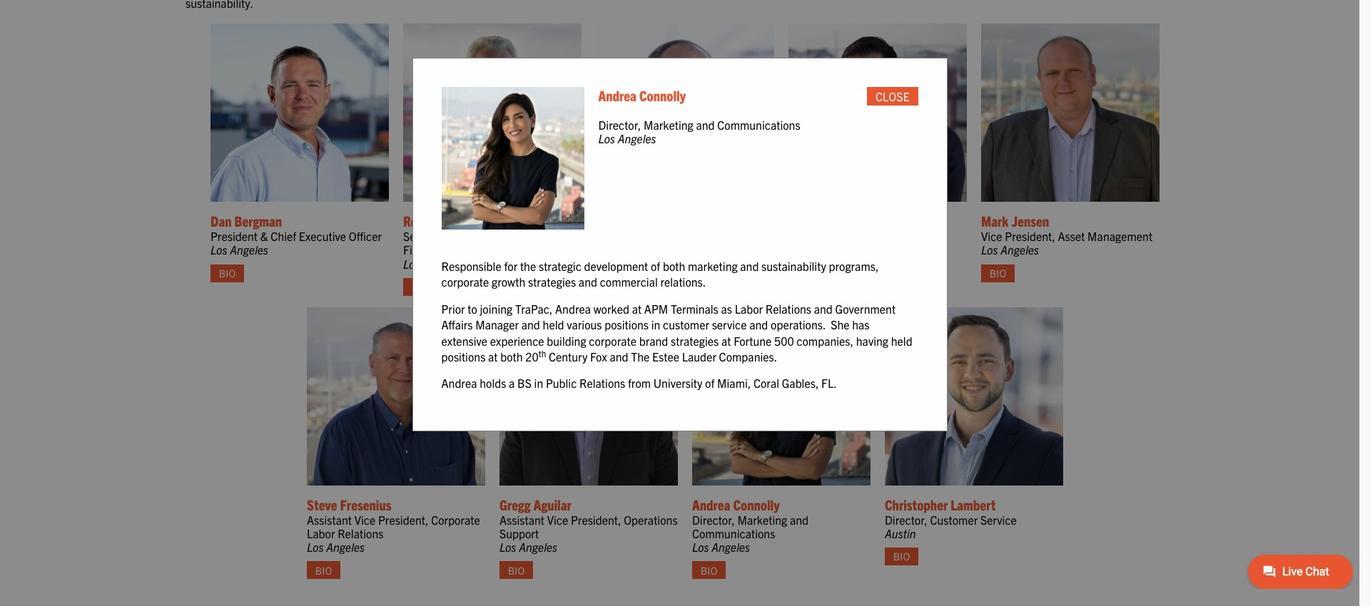 Task type: locate. For each thing, give the bounding box(es) containing it.
bio link down steve
[[307, 562, 340, 580]]

los
[[598, 131, 615, 146], [211, 243, 227, 257], [981, 243, 998, 257], [403, 257, 420, 271], [596, 257, 613, 271], [789, 257, 805, 271], [307, 540, 324, 555], [500, 540, 516, 555], [692, 540, 709, 555]]

assistant inside the gregg aguilar assistant vice president, operations support los angeles
[[500, 513, 545, 527]]

vice right senior
[[437, 229, 458, 243]]

main content
[[171, 0, 1199, 591]]

strategies down the strategic
[[528, 275, 576, 289]]

president, inside mark jensen vice president, asset management los angeles
[[1005, 229, 1055, 243]]

0 vertical spatial labor
[[735, 302, 763, 316]]

los inside ron triemstra senior vice president, chief financial officer los angeles
[[403, 257, 420, 271]]

labor right as
[[735, 302, 763, 316]]

christopher
[[885, 496, 948, 514]]

los inside steve fresenius assistant vice president, corporate labor relations los angeles
[[307, 540, 324, 555]]

assistant
[[307, 513, 352, 527], [500, 513, 545, 527]]

positions down worked
[[605, 318, 649, 332]]

andrea
[[598, 86, 636, 104], [555, 302, 591, 316], [441, 376, 477, 391], [692, 496, 730, 514]]

labor inside prior to joining trapac, andrea worked at apm terminals as labor relations and government affairs manager and held various positions in customer service and operations.  she has extensive experience building corporate brand strategies at fortune 500 companies, having held positions at both 20
[[735, 302, 763, 316]]

1 vertical spatial relations
[[580, 376, 625, 391]]

director, for andrea connolly
[[692, 513, 735, 527]]

angeles inside director, marketing and communications los angeles
[[618, 131, 656, 146]]

0 horizontal spatial positions
[[441, 350, 486, 364]]

0 vertical spatial held
[[543, 318, 564, 332]]

0 horizontal spatial relations
[[338, 527, 384, 541]]

programs,
[[829, 259, 879, 273]]

bio down andrea connolly director, marketing and communications los angeles
[[701, 564, 717, 577]]

1 vertical spatial in
[[534, 376, 543, 391]]

experience
[[490, 334, 544, 348]]

th
[[539, 348, 546, 359]]

vice inside mark jensen vice president, asset management los angeles
[[981, 229, 1002, 243]]

2 horizontal spatial relations
[[766, 302, 811, 316]]

1 vertical spatial marketing
[[738, 513, 787, 527]]

director, inside christopher lambert director, customer service austin
[[885, 513, 928, 527]]

500
[[774, 334, 794, 348]]

vice inside vice president, information technology los angeles
[[789, 229, 810, 243]]

century
[[549, 350, 588, 364]]

0 vertical spatial both
[[663, 259, 685, 273]]

1 horizontal spatial marketing
[[738, 513, 787, 527]]

chief
[[271, 229, 296, 243], [514, 229, 540, 243]]

0 vertical spatial in
[[651, 318, 660, 332]]

vice left jensen
[[981, 229, 1002, 243]]

president, up responsible
[[461, 229, 511, 243]]

director, down andrea connolly
[[598, 118, 641, 132]]

20
[[525, 350, 539, 364]]

1 assistant from the left
[[307, 513, 352, 527]]

in down apm
[[651, 318, 660, 332]]

at down service
[[721, 334, 731, 348]]

1 horizontal spatial at
[[632, 302, 642, 316]]

1 vertical spatial communications
[[692, 527, 775, 541]]

a
[[509, 376, 515, 391]]

bio link down financial
[[403, 278, 437, 296]]

0 vertical spatial positions
[[605, 318, 649, 332]]

0 horizontal spatial in
[[534, 376, 543, 391]]

in right bs
[[534, 376, 543, 391]]

1 vertical spatial strategies
[[671, 334, 719, 348]]

0 vertical spatial relations
[[766, 302, 811, 316]]

positions down extensive
[[441, 350, 486, 364]]

president, left corporate
[[378, 513, 429, 527]]

vice right steve
[[354, 513, 376, 527]]

1 vertical spatial labor
[[307, 527, 335, 541]]

gregg aguilar assistant vice president, operations support los angeles
[[500, 496, 678, 555]]

corporate up fox
[[589, 334, 637, 348]]

bio link down austin
[[885, 548, 918, 566]]

director, inside director, marketing and communications los angeles
[[598, 118, 641, 132]]

strategies
[[528, 275, 576, 289], [671, 334, 719, 348]]

bio link
[[211, 264, 244, 282], [981, 264, 1015, 282], [403, 278, 437, 296], [596, 278, 629, 296], [885, 548, 918, 566], [307, 562, 340, 580], [500, 562, 533, 580], [692, 562, 726, 580]]

bio down financial
[[412, 280, 428, 293]]

2 assistant from the left
[[500, 513, 545, 527]]

growth
[[492, 275, 525, 289]]

0 vertical spatial at
[[632, 302, 642, 316]]

1 chief from the left
[[271, 229, 296, 243]]

service
[[981, 513, 1017, 527]]

vice inside the gregg aguilar assistant vice president, operations support los angeles
[[547, 513, 568, 527]]

0 vertical spatial connolly
[[639, 86, 686, 104]]

bio for andrea connolly
[[701, 564, 717, 577]]

angeles inside the gregg aguilar assistant vice president, operations support los angeles
[[519, 540, 557, 555]]

corporate
[[441, 275, 489, 289], [589, 334, 637, 348]]

president, inside ron triemstra senior vice president, chief financial officer los angeles
[[461, 229, 511, 243]]

aguilar
[[534, 496, 571, 514]]

vice inside steve fresenius assistant vice president, corporate labor relations los angeles
[[354, 513, 376, 527]]

strategies inside responsible for the strategic development of both marketing and sustainability programs, corporate growth strategies and commercial relations.
[[528, 275, 576, 289]]

bio down support at the left bottom
[[508, 564, 525, 577]]

angeles inside steve fresenius assistant vice president, corporate labor relations los angeles
[[326, 540, 365, 555]]

1 vertical spatial connolly
[[733, 496, 780, 514]]

0 vertical spatial of
[[651, 259, 660, 273]]

strategic
[[539, 259, 582, 273]]

held right having
[[891, 334, 913, 348]]

los inside dan bergman president & chief executive officer los angeles
[[211, 243, 227, 257]]

president, left the "operations"
[[571, 513, 621, 527]]

director, marketing and communications los angeles
[[598, 118, 800, 146]]

terminals
[[671, 302, 719, 316]]

gregg
[[500, 496, 531, 514]]

1 horizontal spatial assistant
[[500, 513, 545, 527]]

and inside th century fox and the estee lauder companies.
[[610, 350, 628, 364]]

connolly inside andrea connolly director, marketing and communications los angeles
[[733, 496, 780, 514]]

bio down mark
[[990, 267, 1006, 280]]

main content containing dan bergman
[[171, 0, 1199, 591]]

commercial
[[600, 275, 658, 289]]

responsible for the strategic development of both marketing and sustainability programs, corporate growth strategies and commercial relations.
[[441, 259, 879, 289]]

0 horizontal spatial corporate
[[441, 275, 489, 289]]

various
[[567, 318, 602, 332]]

relations down fresenius
[[338, 527, 384, 541]]

both inside responsible for the strategic development of both marketing and sustainability programs, corporate growth strategies and commercial relations.
[[663, 259, 685, 273]]

held up building on the left
[[543, 318, 564, 332]]

1 horizontal spatial labor
[[735, 302, 763, 316]]

andrea inside prior to joining trapac, andrea worked at apm terminals as labor relations and government affairs manager and held various positions in customer service and operations.  she has extensive experience building corporate brand strategies at fortune 500 companies, having held positions at both 20
[[555, 302, 591, 316]]

bio down austin
[[893, 551, 910, 563]]

andrea connolly dialog
[[412, 58, 947, 432]]

relations down fox
[[580, 376, 625, 391]]

los inside vice president, information technology los angeles
[[789, 257, 805, 271]]

0 vertical spatial strategies
[[528, 275, 576, 289]]

communications inside andrea connolly director, marketing and communications los angeles
[[692, 527, 775, 541]]

president, for ron triemstra
[[461, 229, 511, 243]]

both
[[663, 259, 685, 273], [500, 350, 523, 364]]

has
[[852, 318, 870, 332]]

0 horizontal spatial officer
[[349, 229, 382, 243]]

bio down president
[[219, 267, 236, 280]]

0 horizontal spatial chief
[[271, 229, 296, 243]]

bio for christopher lambert
[[893, 551, 910, 563]]

bio for mark jensen
[[990, 267, 1006, 280]]

president,
[[461, 229, 511, 243], [812, 229, 863, 243], [1005, 229, 1055, 243], [378, 513, 429, 527], [571, 513, 621, 527]]

bio link down president
[[211, 264, 244, 282]]

apm
[[644, 302, 668, 316]]

0 vertical spatial communications
[[717, 118, 800, 132]]

1 horizontal spatial corporate
[[589, 334, 637, 348]]

relations up 500
[[766, 302, 811, 316]]

christopher lambert director, customer service austin
[[885, 496, 1017, 541]]

officer right "executive"
[[349, 229, 382, 243]]

chief up the
[[514, 229, 540, 243]]

2 horizontal spatial at
[[721, 334, 731, 348]]

director, right the "operations"
[[692, 513, 735, 527]]

president, inside steve fresenius assistant vice president, corporate labor relations los angeles
[[378, 513, 429, 527]]

bio for steve fresenius
[[315, 564, 332, 577]]

corporate
[[431, 513, 480, 527]]

1 horizontal spatial officer
[[451, 243, 484, 257]]

0 horizontal spatial assistant
[[307, 513, 352, 527]]

labor inside steve fresenius assistant vice president, corporate labor relations los angeles
[[307, 527, 335, 541]]

at left apm
[[632, 302, 642, 316]]

relations inside prior to joining trapac, andrea worked at apm terminals as labor relations and government affairs manager and held various positions in customer service and operations.  she has extensive experience building corporate brand strategies at fortune 500 companies, having held positions at both 20
[[766, 302, 811, 316]]

0 horizontal spatial strategies
[[528, 275, 576, 289]]

1 horizontal spatial relations
[[580, 376, 625, 391]]

1 vertical spatial corporate
[[589, 334, 637, 348]]

director, inside andrea connolly director, marketing and communications los angeles
[[692, 513, 735, 527]]

angeles inside vice president, information technology los angeles
[[808, 257, 847, 271]]

extensive
[[441, 334, 487, 348]]

strategies inside prior to joining trapac, andrea worked at apm terminals as labor relations and government affairs manager and held various positions in customer service and operations.  she has extensive experience building corporate brand strategies at fortune 500 companies, having held positions at both 20
[[671, 334, 719, 348]]

0 horizontal spatial director,
[[598, 118, 641, 132]]

2 chief from the left
[[514, 229, 540, 243]]

andrea connolly director, marketing and communications los angeles
[[692, 496, 809, 555]]

president, left asset
[[1005, 229, 1055, 243]]

president
[[211, 229, 258, 243]]

0 horizontal spatial of
[[651, 259, 660, 273]]

both down experience
[[500, 350, 523, 364]]

1 horizontal spatial of
[[705, 376, 715, 391]]

bio link for steve fresenius
[[307, 562, 340, 580]]

marketing
[[644, 118, 694, 132], [738, 513, 787, 527]]

gables,
[[782, 376, 819, 391]]

1 vertical spatial at
[[721, 334, 731, 348]]

0 horizontal spatial marketing
[[644, 118, 694, 132]]

marketing
[[688, 259, 738, 273]]

assistant for gregg
[[500, 513, 545, 527]]

vice right support at the left bottom
[[547, 513, 568, 527]]

bio link down andrea connolly director, marketing and communications los angeles
[[692, 562, 726, 580]]

president, up programs,
[[812, 229, 863, 243]]

labor down steve
[[307, 527, 335, 541]]

the
[[631, 350, 650, 364]]

officer up responsible
[[451, 243, 484, 257]]

government
[[835, 302, 896, 316]]

1 horizontal spatial chief
[[514, 229, 540, 243]]

1 horizontal spatial held
[[891, 334, 913, 348]]

vice up sustainability
[[789, 229, 810, 243]]

vice inside ron triemstra senior vice president, chief financial officer los angeles
[[437, 229, 458, 243]]

and
[[696, 118, 715, 132], [740, 259, 759, 273], [579, 275, 597, 289], [814, 302, 833, 316], [522, 318, 540, 332], [750, 318, 768, 332], [610, 350, 628, 364], [790, 513, 809, 527]]

president, inside the gregg aguilar assistant vice president, operations support los angeles
[[571, 513, 621, 527]]

ron triemstra senior vice president, chief financial officer los angeles
[[403, 212, 540, 271]]

0 vertical spatial marketing
[[644, 118, 694, 132]]

2 horizontal spatial director,
[[885, 513, 928, 527]]

assistant inside steve fresenius assistant vice president, corporate labor relations los angeles
[[307, 513, 352, 527]]

director, left customer
[[885, 513, 928, 527]]

held
[[543, 318, 564, 332], [891, 334, 913, 348]]

0 horizontal spatial connolly
[[639, 86, 686, 104]]

1 horizontal spatial positions
[[605, 318, 649, 332]]

strategies up lauder
[[671, 334, 719, 348]]

of left "miami,"
[[705, 376, 715, 391]]

austin
[[885, 527, 916, 541]]

bio down the development on the left top
[[604, 280, 621, 293]]

1 horizontal spatial both
[[663, 259, 685, 273]]

1 horizontal spatial in
[[651, 318, 660, 332]]

bio for dan bergman
[[219, 267, 236, 280]]

both inside prior to joining trapac, andrea worked at apm terminals as labor relations and government affairs manager and held various positions in customer service and operations.  she has extensive experience building corporate brand strategies at fortune 500 companies, having held positions at both 20
[[500, 350, 523, 364]]

ron
[[403, 212, 424, 230]]

andrea inside andrea connolly director, marketing and communications los angeles
[[692, 496, 730, 514]]

2 vertical spatial relations
[[338, 527, 384, 541]]

1 horizontal spatial connolly
[[733, 496, 780, 514]]

of up commercial
[[651, 259, 660, 273]]

connolly for andrea connolly
[[639, 86, 686, 104]]

1 vertical spatial held
[[891, 334, 913, 348]]

andrea connolly
[[598, 86, 686, 104]]

1 horizontal spatial director,
[[692, 513, 735, 527]]

bio link down support at the left bottom
[[500, 562, 533, 580]]

connolly
[[639, 86, 686, 104], [733, 496, 780, 514]]

dan bergman president & chief executive officer los angeles
[[211, 212, 382, 257]]

at up holds
[[488, 350, 498, 364]]

chief right &
[[271, 229, 296, 243]]

bio down steve
[[315, 564, 332, 577]]

miami,
[[717, 376, 751, 391]]

1 vertical spatial both
[[500, 350, 523, 364]]

0 horizontal spatial both
[[500, 350, 523, 364]]

vice
[[437, 229, 458, 243], [789, 229, 810, 243], [981, 229, 1002, 243], [354, 513, 376, 527], [547, 513, 568, 527]]

0 vertical spatial corporate
[[441, 275, 489, 289]]

customer
[[930, 513, 978, 527]]

communications
[[717, 118, 800, 132], [692, 527, 775, 541]]

los inside mark jensen vice president, asset management los angeles
[[981, 243, 998, 257]]

trapac,
[[515, 302, 553, 316]]

0 horizontal spatial labor
[[307, 527, 335, 541]]

bio link down mark
[[981, 264, 1015, 282]]

1 horizontal spatial strategies
[[671, 334, 719, 348]]

officer
[[349, 229, 382, 243], [451, 243, 484, 257]]

both up the relations.
[[663, 259, 685, 273]]

2 vertical spatial at
[[488, 350, 498, 364]]

vice for fresenius
[[354, 513, 376, 527]]

bio link for christopher lambert
[[885, 548, 918, 566]]

bio for gregg aguilar
[[508, 564, 525, 577]]

corporate down responsible
[[441, 275, 489, 289]]

connolly inside dialog
[[639, 86, 686, 104]]

of inside responsible for the strategic development of both marketing and sustainability programs, corporate growth strategies and commercial relations.
[[651, 259, 660, 273]]

los angeles
[[596, 257, 654, 271]]

angeles inside dan bergman president & chief executive officer los angeles
[[230, 243, 268, 257]]



Task type: describe. For each thing, give the bounding box(es) containing it.
support
[[500, 527, 539, 541]]

technology
[[789, 243, 844, 257]]

responsible
[[441, 259, 502, 273]]

andrea for andrea connolly
[[598, 86, 636, 104]]

vice for triemstra
[[437, 229, 458, 243]]

companies.
[[719, 350, 777, 364]]

los inside the gregg aguilar assistant vice president, operations support los angeles
[[500, 540, 516, 555]]

chief inside ron triemstra senior vice president, chief financial officer los angeles
[[514, 229, 540, 243]]

senior
[[403, 229, 435, 243]]

joining
[[480, 302, 513, 316]]

bio link for mark jensen
[[981, 264, 1015, 282]]

sustainability
[[762, 259, 826, 273]]

brand
[[639, 334, 668, 348]]

director, for christopher lambert
[[885, 513, 928, 527]]

1 vertical spatial positions
[[441, 350, 486, 364]]

public
[[546, 376, 577, 391]]

bio link for gregg aguilar
[[500, 562, 533, 580]]

in inside prior to joining trapac, andrea worked at apm terminals as labor relations and government affairs manager and held various positions in customer service and operations.  she has extensive experience building corporate brand strategies at fortune 500 companies, having held positions at both 20
[[651, 318, 660, 332]]

officer inside dan bergman president & chief executive officer los angeles
[[349, 229, 382, 243]]

and inside director, marketing and communications los angeles
[[696, 118, 715, 132]]

prior
[[441, 302, 465, 316]]

angeles inside andrea connolly director, marketing and communications los angeles
[[712, 540, 750, 555]]

fox
[[590, 350, 607, 364]]

bergman
[[234, 212, 282, 230]]

los inside andrea connolly director, marketing and communications los angeles
[[692, 540, 709, 555]]

corporate inside responsible for the strategic development of both marketing and sustainability programs, corporate growth strategies and commercial relations.
[[441, 275, 489, 289]]

assistant for steve
[[307, 513, 352, 527]]

mark
[[981, 212, 1009, 230]]

steve
[[307, 496, 337, 514]]

fl.
[[821, 376, 837, 391]]

jensen
[[1012, 212, 1049, 230]]

estee
[[652, 350, 679, 364]]

dan
[[211, 212, 232, 230]]

los inside director, marketing and communications los angeles
[[598, 131, 615, 146]]

for
[[504, 259, 518, 273]]

bs
[[517, 376, 532, 391]]

development
[[584, 259, 648, 273]]

mark jensen vice president, asset management los angeles
[[981, 212, 1153, 257]]

andrea for andrea connolly director, marketing and communications los angeles
[[692, 496, 730, 514]]

relations.
[[660, 275, 706, 289]]

fresenius
[[340, 496, 391, 514]]

and inside andrea connolly director, marketing and communications los angeles
[[790, 513, 809, 527]]

affairs
[[441, 318, 473, 332]]

companies,
[[797, 334, 854, 348]]

coral
[[754, 376, 779, 391]]

having
[[856, 334, 889, 348]]

chief inside dan bergman president & chief executive officer los angeles
[[271, 229, 296, 243]]

building
[[547, 334, 586, 348]]

communications inside director, marketing and communications los angeles
[[717, 118, 800, 132]]

close
[[876, 89, 910, 103]]

andrea holds a bs in public relations from university of miami, coral gables, fl.
[[441, 376, 837, 391]]

bio link down the development on the left top
[[596, 278, 629, 296]]

president, for steve fresenius
[[378, 513, 429, 527]]

information
[[865, 229, 922, 243]]

management
[[1088, 229, 1153, 243]]

as
[[721, 302, 732, 316]]

angeles inside mark jensen vice president, asset management los angeles
[[1001, 243, 1039, 257]]

vice president, information technology los angeles
[[789, 229, 922, 271]]

bio link for dan bergman
[[211, 264, 244, 282]]

president, for gregg aguilar
[[571, 513, 621, 527]]

she
[[831, 318, 850, 332]]

operations
[[624, 513, 678, 527]]

bio link for ron triemstra
[[403, 278, 437, 296]]

connolly for andrea connolly director, marketing and communications los angeles
[[733, 496, 780, 514]]

asset
[[1058, 229, 1085, 243]]

angeles inside ron triemstra senior vice president, chief financial officer los angeles
[[423, 257, 461, 271]]

corporate inside prior to joining trapac, andrea worked at apm terminals as labor relations and government affairs manager and held various positions in customer service and operations.  she has extensive experience building corporate brand strategies at fortune 500 companies, having held positions at both 20
[[589, 334, 637, 348]]

close button
[[867, 87, 918, 105]]

the
[[520, 259, 536, 273]]

university
[[654, 376, 703, 391]]

steve fresenius assistant vice president, corporate labor relations los angeles
[[307, 496, 480, 555]]

marketing inside director, marketing and communications los angeles
[[644, 118, 694, 132]]

0 horizontal spatial at
[[488, 350, 498, 364]]

triemstra
[[427, 212, 478, 230]]

to
[[468, 302, 477, 316]]

&
[[260, 229, 268, 243]]

financial
[[403, 243, 448, 257]]

relations inside steve fresenius assistant vice president, corporate labor relations los angeles
[[338, 527, 384, 541]]

customer
[[663, 318, 709, 332]]

officer inside ron triemstra senior vice president, chief financial officer los angeles
[[451, 243, 484, 257]]

holds
[[480, 376, 506, 391]]

andrea for andrea holds a bs in public relations from university of miami, coral gables, fl.
[[441, 376, 477, 391]]

vice for aguilar
[[547, 513, 568, 527]]

from
[[628, 376, 651, 391]]

th century fox and the estee lauder companies.
[[539, 348, 777, 364]]

president, inside vice president, information technology los angeles
[[812, 229, 863, 243]]

marketing inside andrea connolly director, marketing and communications los angeles
[[738, 513, 787, 527]]

1 vertical spatial of
[[705, 376, 715, 391]]

worked
[[594, 302, 629, 316]]

lauder
[[682, 350, 716, 364]]

lambert
[[951, 496, 996, 514]]

bio link for andrea connolly
[[692, 562, 726, 580]]

manager
[[475, 318, 519, 332]]

0 horizontal spatial held
[[543, 318, 564, 332]]

prior to joining trapac, andrea worked at apm terminals as labor relations and government affairs manager and held various positions in customer service and operations.  she has extensive experience building corporate brand strategies at fortune 500 companies, having held positions at both 20
[[441, 302, 913, 364]]

bio for ron triemstra
[[412, 280, 428, 293]]

service
[[712, 318, 747, 332]]

fortune
[[734, 334, 772, 348]]

executive
[[299, 229, 346, 243]]



Task type: vqa. For each thing, say whether or not it's contained in the screenshot.
Marketing within Andrea Connolly Director, Marketing and Communications Los Angeles
yes



